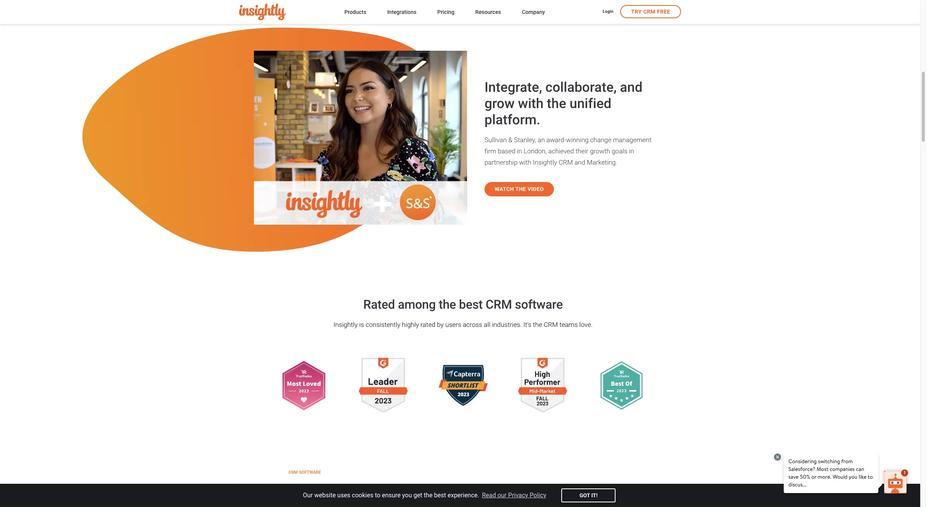 Task type: locate. For each thing, give the bounding box(es) containing it.
1 vertical spatial and
[[575, 159, 586, 166]]

insightly left is
[[334, 321, 358, 329]]

try crm free link
[[621, 5, 681, 18]]

watch the video
[[495, 186, 544, 192]]

growth
[[590, 147, 611, 155]]

stanley,
[[514, 136, 536, 144]]

got it! button
[[562, 489, 616, 503]]

&
[[509, 136, 513, 144]]

rated
[[364, 298, 395, 312]]

the right get
[[424, 492, 433, 500]]

crm software
[[289, 471, 321, 476]]

1 horizontal spatial best
[[459, 298, 483, 312]]

winning
[[566, 136, 589, 144]]

award-
[[547, 136, 566, 144]]

in
[[517, 147, 522, 155], [629, 147, 635, 155]]

best right get
[[434, 492, 446, 500]]

best inside cookieconsent dialog
[[434, 492, 446, 500]]

sullivan
[[485, 136, 507, 144]]

best up across
[[459, 298, 483, 312]]

industries.
[[492, 321, 522, 329]]

with down integrate,
[[518, 96, 544, 112]]

and inside integrate, collaborate, and grow with the unified platform.
[[620, 79, 643, 95]]

software
[[515, 298, 563, 312]]

read
[[482, 492, 496, 500]]

integrations
[[387, 9, 417, 15]]

resources link
[[476, 7, 501, 18]]

and
[[620, 79, 643, 95], [575, 159, 586, 166]]

0 horizontal spatial in
[[517, 147, 522, 155]]

the right it's
[[533, 321, 542, 329]]

and inside the sullivan & stanley, an award-winning change management firm based in london, achieved their growth goals in partnership with insightly crm and marketing.
[[575, 159, 586, 166]]

1 vertical spatial best
[[434, 492, 446, 500]]

crm down achieved
[[559, 159, 573, 166]]

1 horizontal spatial and
[[620, 79, 643, 95]]

privacy
[[508, 492, 528, 500]]

insightly down london,
[[533, 159, 557, 166]]

1 horizontal spatial insightly
[[533, 159, 557, 166]]

revenue.
[[289, 502, 341, 508]]

in down stanley,
[[517, 147, 522, 155]]

crm left teams
[[544, 321, 558, 329]]

crm inside the sullivan & stanley, an award-winning change management firm based in london, achieved their growth goals in partnership with insightly crm and marketing.
[[559, 159, 573, 166]]

try
[[632, 9, 642, 15]]

with down london,
[[519, 159, 532, 166]]

firm
[[485, 147, 497, 155]]

the up users
[[439, 298, 456, 312]]

crm
[[644, 9, 656, 15], [559, 159, 573, 166], [486, 298, 512, 312], [544, 321, 558, 329], [289, 471, 298, 476]]

among
[[398, 298, 436, 312]]

best of flat image
[[598, 362, 646, 410]]

insightly
[[533, 159, 557, 166], [334, 321, 358, 329]]

with
[[518, 96, 544, 112], [519, 159, 532, 166]]

ensure
[[382, 492, 401, 500]]

capterra image
[[439, 366, 488, 407]]

platform.
[[485, 112, 541, 128]]

1 vertical spatial insightly
[[334, 321, 358, 329]]

experience.
[[448, 492, 479, 500]]

0 vertical spatial and
[[620, 79, 643, 95]]

the
[[547, 96, 567, 112], [516, 186, 526, 192], [439, 298, 456, 312], [533, 321, 542, 329], [424, 492, 433, 500]]

with inside the sullivan & stanley, an award-winning change management firm based in london, achieved their growth goals in partnership with insightly crm and marketing.
[[519, 159, 532, 166]]

crm inside button
[[644, 9, 656, 15]]

company link
[[522, 7, 545, 18]]

integrate, collaborate, and grow with the unified platform.
[[485, 79, 643, 128]]

the down collaborate, at the top of the page
[[547, 96, 567, 112]]

company
[[522, 9, 545, 15]]

insightly logo image
[[239, 4, 286, 20]]

login
[[603, 9, 614, 14]]

to
[[375, 492, 381, 500]]

is
[[359, 321, 364, 329]]

get
[[414, 492, 423, 500]]

software
[[299, 471, 321, 476]]

our website uses cookies to ensure you get the best experience. read our privacy policy
[[303, 492, 547, 500]]

0 vertical spatial best
[[459, 298, 483, 312]]

in down management
[[629, 147, 635, 155]]

crm right try
[[644, 9, 656, 15]]

website
[[314, 492, 336, 500]]

1 vertical spatial with
[[519, 159, 532, 166]]

video
[[528, 186, 544, 192]]

users
[[446, 321, 462, 329]]

highly
[[402, 321, 419, 329]]

0 horizontal spatial best
[[434, 492, 446, 500]]

best
[[459, 298, 483, 312], [434, 492, 446, 500]]

1 horizontal spatial in
[[629, 147, 635, 155]]

sullivan & stanley, an award-winning change management firm based in london, achieved their growth goals in partnership with insightly crm and marketing.
[[485, 136, 652, 166]]

0 vertical spatial with
[[518, 96, 544, 112]]

watch
[[495, 186, 514, 192]]

0 vertical spatial insightly
[[533, 159, 557, 166]]

0 horizontal spatial and
[[575, 159, 586, 166]]

integrate,
[[485, 79, 542, 95]]

crm up industries.
[[486, 298, 512, 312]]

their
[[576, 147, 589, 155]]

insightly logo link
[[239, 4, 332, 20]]

unified
[[570, 96, 612, 112]]

london,
[[524, 147, 547, 155]]

partnership
[[485, 159, 518, 166]]



Task type: describe. For each thing, give the bounding box(es) containing it.
grow
[[485, 96, 515, 112]]

free
[[657, 9, 671, 15]]

you
[[402, 492, 412, 500]]

drive
[[368, 486, 399, 502]]

goals
[[612, 147, 628, 155]]

1 in from the left
[[517, 147, 522, 155]]

the inside integrate, collaborate, and grow with the unified platform.
[[547, 96, 567, 112]]

our
[[498, 492, 507, 500]]

2 in from the left
[[629, 147, 635, 155]]

change
[[591, 136, 612, 144]]

based
[[498, 147, 516, 155]]

achieved
[[549, 147, 574, 155]]

across
[[463, 321, 483, 329]]

products
[[345, 9, 366, 15]]

integrations link
[[387, 7, 417, 18]]

sell
[[289, 486, 311, 502]]

read our privacy policy button
[[481, 490, 548, 502]]

collaborate,
[[546, 79, 617, 95]]

crm leader leader image
[[359, 354, 408, 418]]

policy
[[530, 492, 547, 500]]

consistently
[[366, 321, 401, 329]]

try crm free button
[[621, 5, 681, 18]]

uses
[[337, 492, 351, 500]]

0 horizontal spatial insightly
[[334, 321, 358, 329]]

sell smarter. drive revenue.
[[289, 486, 399, 508]]

pricing link
[[438, 7, 455, 18]]

rated
[[421, 321, 436, 329]]

crm kanban2 homepage laptop phone image
[[471, 491, 646, 508]]

the inside cookieconsent dialog
[[424, 492, 433, 500]]

with inside integrate, collaborate, and grow with the unified platform.
[[518, 96, 544, 112]]

got
[[580, 493, 590, 499]]

the left video
[[516, 186, 526, 192]]

try crm free
[[632, 9, 671, 15]]

pricing
[[438, 9, 455, 15]]

by
[[437, 321, 444, 329]]

most loved image
[[279, 361, 329, 411]]

teams
[[560, 321, 578, 329]]

crm highperformer mid market highperformer image
[[518, 354, 568, 418]]

management
[[613, 136, 652, 144]]

all
[[484, 321, 491, 329]]

website thumbnail ss smiling3 image
[[254, 51, 467, 225]]

it!
[[592, 493, 598, 499]]

resources
[[476, 9, 501, 15]]

marketing.
[[587, 159, 618, 166]]

insightly is consistently highly rated by users across all industries. it's the crm teams love.
[[334, 321, 593, 329]]

cookieconsent dialog
[[0, 484, 921, 508]]

rated among the best crm software
[[364, 298, 563, 312]]

cookies
[[352, 492, 374, 500]]

products link
[[345, 7, 366, 18]]

crm left software
[[289, 471, 298, 476]]

got it!
[[580, 493, 598, 499]]

love.
[[580, 321, 593, 329]]

an
[[538, 136, 545, 144]]

insightly inside the sullivan & stanley, an award-winning change management firm based in london, achieved their growth goals in partnership with insightly crm and marketing.
[[533, 159, 557, 166]]

our
[[303, 492, 313, 500]]

it's
[[524, 321, 532, 329]]

smarter.
[[315, 486, 365, 502]]

login link
[[603, 9, 614, 15]]



Task type: vqa. For each thing, say whether or not it's contained in the screenshot.
the left The Marketing
no



